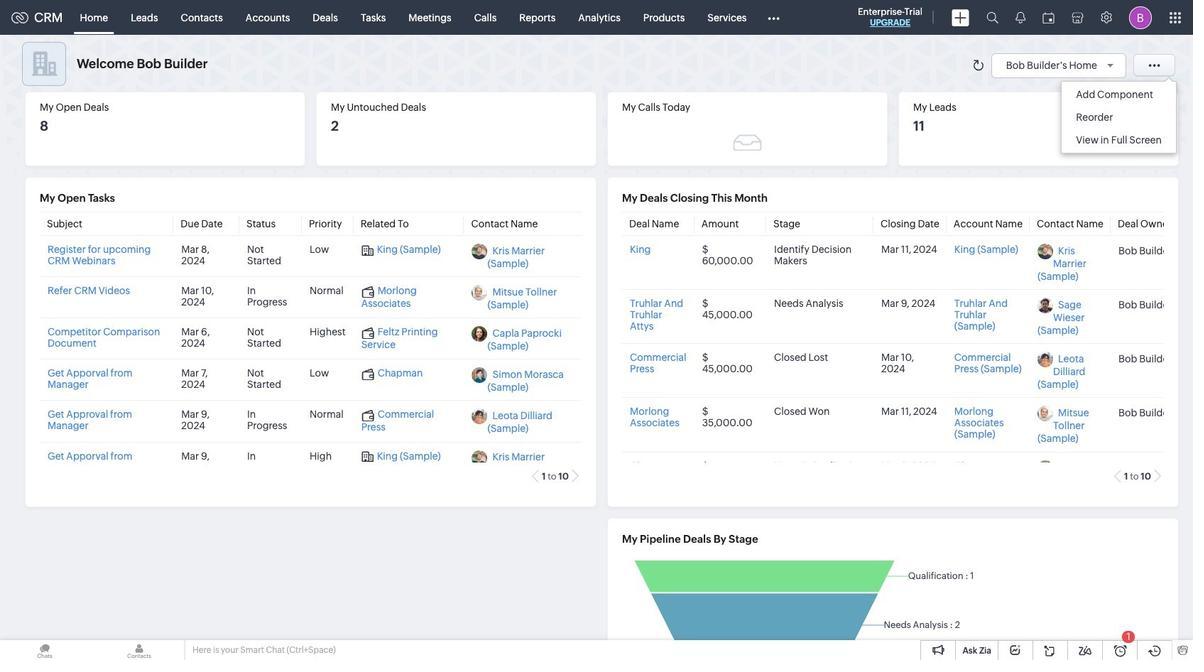 Task type: vqa. For each thing, say whether or not it's contained in the screenshot.
Commercial Press
no



Task type: locate. For each thing, give the bounding box(es) containing it.
Other Modules field
[[758, 6, 789, 29]]

contacts image
[[94, 640, 184, 660]]

logo image
[[11, 12, 28, 23]]

search image
[[987, 11, 999, 23]]

search element
[[978, 0, 1007, 35]]

create menu image
[[952, 9, 970, 26]]

signals image
[[1016, 11, 1026, 23]]



Task type: describe. For each thing, give the bounding box(es) containing it.
chats image
[[0, 640, 90, 660]]

signals element
[[1007, 0, 1034, 35]]

create menu element
[[944, 0, 978, 34]]

calendar image
[[1043, 12, 1055, 23]]

profile image
[[1130, 6, 1152, 29]]

profile element
[[1121, 0, 1161, 34]]



